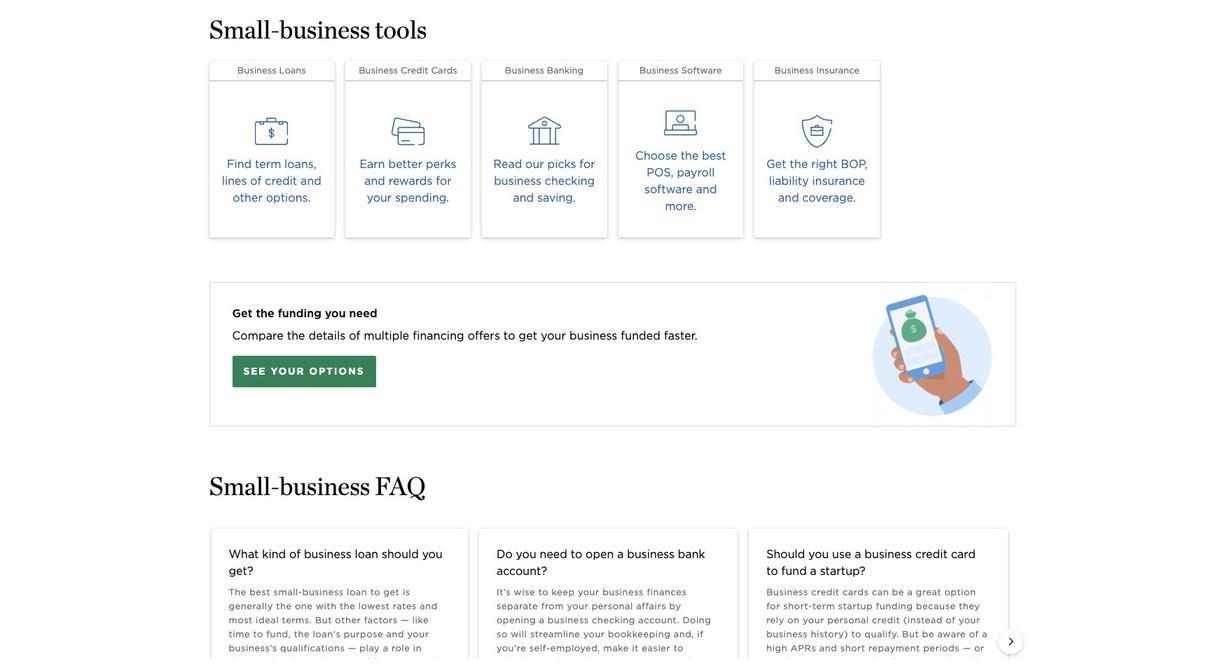 Task type: vqa. For each thing, say whether or not it's contained in the screenshot.
the 'you' to the middle
no



Task type: locate. For each thing, give the bounding box(es) containing it.
business left loans
[[237, 65, 276, 76]]

startup
[[838, 601, 873, 611]]

of up aware
[[946, 615, 956, 626]]

of down play
[[360, 657, 370, 659]]

1 horizontal spatial need
[[540, 548, 567, 561]]

small- up business loans
[[209, 14, 280, 45]]

more
[[655, 657, 680, 659]]

opening
[[497, 615, 536, 626]]

1 vertical spatial but
[[902, 629, 919, 640]]

0 vertical spatial get
[[767, 158, 786, 171]]

term up history)
[[812, 601, 835, 611]]

0 horizontal spatial get
[[232, 307, 253, 320]]

1 vertical spatial right
[[309, 657, 332, 659]]

card up 'option' on the bottom of the page
[[951, 548, 976, 561]]

0 vertical spatial other
[[233, 191, 263, 205]]

aware
[[937, 629, 966, 640]]

be right 'can'
[[892, 587, 904, 597]]

to down "should"
[[766, 565, 778, 578]]

1 vertical spatial small-
[[209, 471, 280, 502]]

personal inside it's wise to keep your business finances separate from your personal affairs by opening a business checking account. doing so will streamline your bookkeeping and, if you're self-employed, make it easier to calculate estimated taxes. learn more
[[592, 601, 633, 611]]

credit up options.
[[265, 174, 297, 188]]

business left banking
[[505, 65, 544, 76]]

0 horizontal spatial but
[[315, 615, 332, 626]]

a inside it's wise to keep your business finances separate from your personal affairs by opening a business checking account. doing so will streamline your bookkeeping and, if you're self-employed, make it easier to calculate estimated taxes. learn more
[[539, 615, 545, 626]]

the inside get the right bop, liability insurance and coverage.
[[790, 158, 808, 171]]

personal up bookkeeping
[[592, 601, 633, 611]]

0 horizontal spatial funding
[[278, 307, 322, 320]]

and down earn
[[364, 174, 385, 188]]

1 horizontal spatial best
[[702, 149, 726, 163]]

0 vertical spatial loan
[[355, 548, 378, 561]]

personal
[[592, 601, 633, 611], [827, 615, 869, 626]]

a left the great
[[907, 587, 913, 597]]

1 horizontal spatial other
[[335, 615, 361, 626]]

spending.
[[395, 191, 449, 205]]

business
[[237, 65, 276, 76], [359, 65, 398, 76], [505, 65, 544, 76], [640, 65, 679, 76], [775, 65, 814, 76], [766, 587, 808, 597]]

like
[[412, 615, 429, 626]]

play
[[360, 643, 380, 654]]

a right open on the bottom
[[617, 548, 624, 561]]

0 vertical spatial be
[[892, 587, 904, 597]]

see your options link
[[232, 356, 376, 387]]

the
[[681, 149, 699, 163], [790, 158, 808, 171], [256, 307, 274, 320], [287, 329, 305, 343], [276, 601, 292, 611], [340, 601, 355, 611], [294, 629, 310, 640], [290, 657, 306, 659]]

1 vertical spatial loan
[[347, 587, 367, 597]]

business inside what kind of business loan should you get?
[[304, 548, 351, 561]]

term right find
[[255, 158, 281, 171]]

small-
[[273, 587, 302, 597]]

self-
[[529, 643, 550, 654]]

find term loans, lines of credit and other options.
[[222, 158, 321, 205]]

personal down startup
[[827, 615, 869, 626]]

for down perks
[[436, 174, 452, 188]]

you left use
[[808, 548, 829, 561]]

but down (instead
[[902, 629, 919, 640]]

you inside 'should you use a business credit card to fund a startup?'
[[808, 548, 829, 561]]

if down repayment
[[890, 657, 896, 659]]

— left or
[[963, 643, 971, 654]]

a left role
[[383, 643, 389, 654]]

the up compare
[[256, 307, 274, 320]]

0 horizontal spatial other
[[233, 191, 263, 205]]

checking inside it's wise to keep your business finances separate from your personal affairs by opening a business checking account. doing so will streamline your bookkeeping and, if you're self-employed, make it easier to calculate estimated taxes. learn more
[[592, 615, 635, 626]]

better
[[388, 158, 423, 171]]

get up compare
[[232, 307, 253, 320]]

business left the insurance
[[775, 65, 814, 76]]

1 vertical spatial other
[[335, 615, 361, 626]]

small- for small-business tools
[[209, 14, 280, 45]]

loan up lowest
[[347, 587, 367, 597]]

1 horizontal spatial card
[[951, 548, 976, 561]]

small- for small-business faq
[[209, 471, 280, 502]]

0 horizontal spatial card
[[854, 657, 875, 659]]

0 horizontal spatial be
[[892, 587, 904, 597]]

faster.
[[664, 329, 698, 343]]

need up account?
[[540, 548, 567, 561]]

aprs
[[791, 643, 816, 654]]

multiple
[[364, 329, 409, 343]]

the up payroll on the right of page
[[681, 149, 699, 163]]

1 vertical spatial get
[[383, 587, 400, 597]]

history)
[[811, 629, 848, 640]]

to up business's
[[253, 629, 263, 640]]

you down repayment
[[899, 657, 917, 659]]

card down "short"
[[854, 657, 875, 659]]

right down qualifications
[[309, 657, 332, 659]]

business inside 'should you use a business credit card to fund a startup?'
[[865, 548, 912, 561]]

wise
[[514, 587, 535, 597]]

fund
[[781, 565, 807, 578]]

you right should at the bottom of page
[[422, 548, 443, 561]]

by
[[669, 601, 681, 611]]

periods
[[923, 643, 960, 654]]

for right picks
[[579, 158, 595, 171]]

business left 'credit' on the top left
[[359, 65, 398, 76]]

1 vertical spatial personal
[[827, 615, 869, 626]]

checking
[[545, 174, 595, 188], [592, 615, 635, 626]]

0 vertical spatial need
[[349, 307, 377, 320]]

learn
[[625, 657, 652, 659]]

short-
[[783, 601, 813, 611]]

best up 'generally'
[[249, 587, 270, 597]]

affairs
[[636, 601, 666, 611]]

0 horizontal spatial personal
[[592, 601, 633, 611]]

your
[[367, 191, 392, 205], [541, 329, 566, 343], [578, 587, 599, 597], [567, 601, 589, 611], [803, 615, 824, 626], [959, 615, 980, 626], [407, 629, 429, 640], [583, 629, 605, 640]]

0 vertical spatial right
[[811, 158, 838, 171]]

so
[[497, 629, 508, 640]]

type
[[335, 657, 357, 659]]

checking up make
[[592, 615, 635, 626]]

for
[[579, 158, 595, 171], [436, 174, 452, 188], [766, 601, 780, 611], [786, 657, 800, 659]]

be down (instead
[[922, 629, 934, 640]]

a down the from
[[539, 615, 545, 626]]

right
[[811, 158, 838, 171], [309, 657, 332, 659]]

compare
[[232, 329, 284, 343]]

if down doing on the right of the page
[[697, 629, 704, 640]]

loan inside what kind of business loan should you get?
[[355, 548, 378, 561]]

read
[[493, 158, 522, 171]]

you inside what kind of business loan should you get?
[[422, 548, 443, 561]]

1 vertical spatial funding
[[876, 601, 913, 611]]

get
[[767, 158, 786, 171], [232, 307, 253, 320]]

1 horizontal spatial be
[[922, 629, 934, 640]]

to up "short"
[[851, 629, 862, 640]]

insurance
[[816, 65, 860, 76]]

insurance
[[812, 174, 865, 188]]

your down earn
[[367, 191, 392, 205]]

credit
[[265, 174, 297, 188], [915, 548, 948, 561], [811, 587, 840, 597], [872, 615, 900, 626]]

need up multiple
[[349, 307, 377, 320]]

details
[[309, 329, 346, 343]]

open
[[586, 548, 614, 561]]

business inside the best small-business loan to get is generally the one with the lowest rates and most ideal terms. but other factors — like time to fund, the loan's purpose and your business's qualifications — play a role in determining the right type of financin
[[302, 587, 344, 597]]

right up the insurance
[[811, 158, 838, 171]]

best inside choose the best pos, payroll software and more.
[[702, 149, 726, 163]]

be
[[892, 587, 904, 597], [922, 629, 934, 640]]

1 vertical spatial get
[[232, 307, 253, 320]]

1 small- from the top
[[209, 14, 280, 45]]

on
[[788, 615, 800, 626]]

streamline
[[530, 629, 580, 640]]

purpose
[[344, 629, 383, 640]]

1 vertical spatial checking
[[592, 615, 635, 626]]

small- up what
[[209, 471, 280, 502]]

you inside business credit cards can be a great option for short-term startup funding because they rely on your personal credit (instead of your business history) to qualify. but be aware of a high aprs and short repayment periods — or opt for a 0% apr card — if you won't be
[[899, 657, 917, 659]]

— down repayment
[[878, 657, 886, 659]]

the best small-business loan to get is generally the one with the lowest rates and most ideal terms. but other factors — like time to fund, the loan's purpose and your business's qualifications — play a role in determining the right type of financin
[[229, 587, 439, 659]]

business up short-
[[766, 587, 808, 597]]

or
[[974, 643, 985, 654]]

the up the liability
[[790, 158, 808, 171]]

of inside the best small-business loan to get is generally the one with the lowest rates and most ideal terms. but other factors — like time to fund, the loan's purpose and your business's qualifications — play a role in determining the right type of financin
[[360, 657, 370, 659]]

funding up details
[[278, 307, 322, 320]]

your up in
[[407, 629, 429, 640]]

1 vertical spatial if
[[890, 657, 896, 659]]

0 vertical spatial checking
[[545, 174, 595, 188]]

0 vertical spatial best
[[702, 149, 726, 163]]

— up type
[[348, 643, 357, 654]]

the down qualifications
[[290, 657, 306, 659]]

1 horizontal spatial if
[[890, 657, 896, 659]]

other inside the best small-business loan to get is generally the one with the lowest rates and most ideal terms. but other factors — like time to fund, the loan's purpose and your business's qualifications — play a role in determining the right type of financin
[[335, 615, 361, 626]]

credit down startup?
[[811, 587, 840, 597]]

loan left should at the bottom of page
[[355, 548, 378, 561]]

1 vertical spatial term
[[812, 601, 835, 611]]

0 horizontal spatial if
[[697, 629, 704, 640]]

and inside business credit cards can be a great option for short-term startup funding because they rely on your personal credit (instead of your business history) to qualify. but be aware of a high aprs and short repayment periods — or opt for a 0% apr card — if you won't be
[[819, 643, 837, 654]]

business loans
[[237, 65, 306, 76]]

business credit cards
[[359, 65, 457, 76]]

1 horizontal spatial funding
[[876, 601, 913, 611]]

faq
[[375, 471, 426, 502]]

you're
[[497, 643, 526, 654]]

liability
[[769, 174, 809, 188]]

a inside do you need to open a business bank account?
[[617, 548, 624, 561]]

and inside get the right bop, liability insurance and coverage.
[[778, 191, 799, 205]]

business for choose
[[640, 65, 679, 76]]

credit inside find term loans, lines of credit and other options.
[[265, 174, 297, 188]]

a
[[617, 548, 624, 561], [855, 548, 861, 561], [810, 565, 817, 578], [907, 587, 913, 597], [539, 615, 545, 626], [982, 629, 988, 640], [383, 643, 389, 654], [803, 657, 809, 659]]

funded
[[621, 329, 661, 343]]

get
[[519, 329, 537, 343], [383, 587, 400, 597]]

business for get
[[775, 65, 814, 76]]

1 vertical spatial best
[[249, 587, 270, 597]]

1 horizontal spatial right
[[811, 158, 838, 171]]

other up purpose
[[335, 615, 361, 626]]

of right kind
[[289, 548, 301, 561]]

loan inside the best small-business loan to get is generally the one with the lowest rates and most ideal terms. but other factors — like time to fund, the loan's purpose and your business's qualifications — play a role in determining the right type of financin
[[347, 587, 367, 597]]

right inside get the right bop, liability insurance and coverage.
[[811, 158, 838, 171]]

see your options
[[243, 366, 365, 377]]

0 vertical spatial but
[[315, 615, 332, 626]]

business left software
[[640, 65, 679, 76]]

1 vertical spatial need
[[540, 548, 567, 561]]

0 vertical spatial card
[[951, 548, 976, 561]]

0 vertical spatial funding
[[278, 307, 322, 320]]

to inside business credit cards can be a great option for short-term startup funding because they rely on your personal credit (instead of your business history) to qualify. but be aware of a high aprs and short repayment periods — or opt for a 0% apr card — if you won't be
[[851, 629, 862, 640]]

0 vertical spatial if
[[697, 629, 704, 640]]

separate
[[497, 601, 538, 611]]

1 horizontal spatial get
[[767, 158, 786, 171]]

and up 0%
[[819, 643, 837, 654]]

and down loans,
[[301, 174, 321, 188]]

and down the liability
[[778, 191, 799, 205]]

and
[[301, 174, 321, 188], [364, 174, 385, 188], [696, 183, 717, 196], [513, 191, 534, 205], [778, 191, 799, 205], [420, 601, 438, 611], [386, 629, 404, 640], [819, 643, 837, 654]]

a up or
[[982, 629, 988, 640]]

0 horizontal spatial best
[[249, 587, 270, 597]]

2 small- from the top
[[209, 471, 280, 502]]

of right details
[[349, 329, 360, 343]]

software
[[644, 183, 693, 196]]

time
[[229, 629, 250, 640]]

other inside find term loans, lines of credit and other options.
[[233, 191, 263, 205]]

finances
[[647, 587, 687, 597]]

choose
[[635, 149, 677, 163]]

1 vertical spatial be
[[922, 629, 934, 640]]

pos,
[[647, 166, 674, 179]]

get left is
[[383, 587, 400, 597]]

1 horizontal spatial but
[[902, 629, 919, 640]]

to left open on the bottom
[[571, 548, 582, 561]]

0 vertical spatial term
[[255, 158, 281, 171]]

but down with
[[315, 615, 332, 626]]

checking down picks
[[545, 174, 595, 188]]

1 horizontal spatial personal
[[827, 615, 869, 626]]

— down 'rates'
[[401, 615, 409, 626]]

0 horizontal spatial get
[[383, 587, 400, 597]]

1 horizontal spatial term
[[812, 601, 835, 611]]

kind
[[262, 548, 286, 561]]

best up payroll on the right of page
[[702, 149, 726, 163]]

it
[[632, 643, 639, 654]]

0 vertical spatial small-
[[209, 14, 280, 45]]

get up the liability
[[767, 158, 786, 171]]

get inside get the right bop, liability insurance and coverage.
[[767, 158, 786, 171]]

credit up the great
[[915, 548, 948, 561]]

get right offers
[[519, 329, 537, 343]]

checking inside read our picks for business checking and saving.
[[545, 174, 595, 188]]

your right on
[[803, 615, 824, 626]]

term
[[255, 158, 281, 171], [812, 601, 835, 611]]

1 vertical spatial card
[[854, 657, 875, 659]]

0 vertical spatial personal
[[592, 601, 633, 611]]

0 vertical spatial get
[[519, 329, 537, 343]]

of right lines
[[250, 174, 262, 188]]

banking
[[547, 65, 584, 76]]

loan
[[355, 548, 378, 561], [347, 587, 367, 597]]

and down payroll on the right of page
[[696, 183, 717, 196]]

0 horizontal spatial term
[[255, 158, 281, 171]]

and left saving.
[[513, 191, 534, 205]]

you up account?
[[516, 548, 536, 561]]

won't
[[920, 657, 946, 659]]

0 horizontal spatial right
[[309, 657, 332, 659]]

other down lines
[[233, 191, 263, 205]]

to up more
[[674, 643, 684, 654]]

need
[[349, 307, 377, 320], [540, 548, 567, 561]]

coverage.
[[802, 191, 856, 205]]

to
[[504, 329, 515, 343], [571, 548, 582, 561], [766, 565, 778, 578], [370, 587, 380, 597], [538, 587, 549, 597], [253, 629, 263, 640], [851, 629, 862, 640], [674, 643, 684, 654]]



Task type: describe. For each thing, give the bounding box(es) containing it.
business inside read our picks for business checking and saving.
[[494, 174, 541, 188]]

is
[[403, 587, 410, 597]]

rely
[[766, 615, 784, 626]]

the right with
[[340, 601, 355, 611]]

need inside do you need to open a business bank account?
[[540, 548, 567, 561]]

lowest
[[359, 601, 390, 611]]

right inside the best small-business loan to get is generally the one with the lowest rates and most ideal terms. but other factors — like time to fund, the loan's purpose and your business's qualifications — play a role in determining the right type of financin
[[309, 657, 332, 659]]

for inside the earn better perks and rewards for your spending.
[[436, 174, 452, 188]]

it's
[[497, 587, 511, 597]]

lines
[[222, 174, 247, 188]]

to inside 'should you use a business credit card to fund a startup?'
[[766, 565, 778, 578]]

best inside the best small-business loan to get is generally the one with the lowest rates and most ideal terms. but other factors — like time to fund, the loan's purpose and your business's qualifications — play a role in determining the right type of financin
[[249, 587, 270, 597]]

the down the "get the funding you need"
[[287, 329, 305, 343]]

a right use
[[855, 548, 861, 561]]

should
[[382, 548, 419, 561]]

employed,
[[550, 643, 600, 654]]

you inside do you need to open a business bank account?
[[516, 548, 536, 561]]

use
[[832, 548, 851, 561]]

and up role
[[386, 629, 404, 640]]

business for find
[[237, 65, 276, 76]]

read our picks for business checking and saving.
[[493, 158, 595, 205]]

cards
[[843, 587, 869, 597]]

credit inside 'should you use a business credit card to fund a startup?'
[[915, 548, 948, 561]]

if inside business credit cards can be a great option for short-term startup funding because they rely on your personal credit (instead of your business history) to qualify. but be aware of a high aprs and short repayment periods — or opt for a 0% apr card — if you won't be
[[890, 657, 896, 659]]

to inside do you need to open a business bank account?
[[571, 548, 582, 561]]

a inside the best small-business loan to get is generally the one with the lowest rates and most ideal terms. but other factors — like time to fund, the loan's purpose and your business's qualifications — play a role in determining the right type of financin
[[383, 643, 389, 654]]

fund,
[[266, 629, 291, 640]]

of inside what kind of business loan should you get?
[[289, 548, 301, 561]]

you up details
[[325, 307, 346, 320]]

ideal
[[256, 615, 279, 626]]

short
[[840, 643, 865, 654]]

and inside choose the best pos, payroll software and more.
[[696, 183, 717, 196]]

a down aprs
[[803, 657, 809, 659]]

get?
[[229, 565, 253, 578]]

our
[[525, 158, 544, 171]]

loan for should
[[355, 548, 378, 561]]

your down they
[[959, 615, 980, 626]]

do
[[497, 548, 513, 561]]

make
[[603, 643, 629, 654]]

account?
[[497, 565, 547, 578]]

business credit cards can be a great option for short-term startup funding because they rely on your personal credit (instead of your business history) to qualify. but be aware of a high aprs and short repayment periods — or opt for a 0% apr card — if you won't be
[[766, 587, 988, 659]]

business banking
[[505, 65, 584, 76]]

the inside choose the best pos, payroll software and more.
[[681, 149, 699, 163]]

and inside the earn better perks and rewards for your spending.
[[364, 174, 385, 188]]

small-business faq
[[209, 471, 426, 502]]

loan for to
[[347, 587, 367, 597]]

term inside find term loans, lines of credit and other options.
[[255, 158, 281, 171]]

your inside the earn better perks and rewards for your spending.
[[367, 191, 392, 205]]

option
[[944, 587, 976, 597]]

business for earn
[[359, 65, 398, 76]]

options.
[[266, 191, 311, 205]]

business's
[[229, 643, 277, 654]]

high
[[766, 643, 787, 654]]

cards
[[431, 65, 457, 76]]

credit up qualify.
[[872, 615, 900, 626]]

repayment
[[868, 643, 920, 654]]

credit
[[401, 65, 428, 76]]

a right fund
[[810, 565, 817, 578]]

the down terms.
[[294, 629, 310, 640]]

card inside business credit cards can be a great option for short-term startup funding because they rely on your personal credit (instead of your business history) to qualify. but be aware of a high aprs and short repayment periods — or opt for a 0% apr card — if you won't be
[[854, 657, 875, 659]]

funding inside business credit cards can be a great option for short-term startup funding because they rely on your personal credit (instead of your business history) to qualify. but be aware of a high aprs and short repayment periods — or opt for a 0% apr card — if you won't be
[[876, 601, 913, 611]]

loans,
[[284, 158, 316, 171]]

earn better perks and rewards for your spending.
[[360, 158, 456, 205]]

business for read
[[505, 65, 544, 76]]

find
[[227, 158, 252, 171]]

business inside business credit cards can be a great option for short-term startup funding because they rely on your personal credit (instead of your business history) to qualify. but be aware of a high aprs and short repayment periods — or opt for a 0% apr card — if you won't be
[[766, 587, 808, 597]]

1 horizontal spatial get
[[519, 329, 537, 343]]

rewards
[[389, 174, 432, 188]]

get the funding you need
[[232, 307, 377, 320]]

options
[[309, 366, 365, 377]]

apr
[[830, 657, 850, 659]]

(instead
[[903, 615, 943, 626]]

business inside do you need to open a business bank account?
[[627, 548, 675, 561]]

opt
[[766, 657, 783, 659]]

factors
[[364, 615, 398, 626]]

of up or
[[969, 629, 979, 640]]

estimated
[[543, 657, 591, 659]]

qualify.
[[865, 629, 899, 640]]

get the right bop, liability insurance and coverage.
[[767, 158, 868, 205]]

your inside the best small-business loan to get is generally the one with the lowest rates and most ideal terms. but other factors — like time to fund, the loan's purpose and your business's qualifications — play a role in determining the right type of financin
[[407, 629, 429, 640]]

but inside the best small-business loan to get is generally the one with the lowest rates and most ideal terms. but other factors — like time to fund, the loan's purpose and your business's qualifications — play a role in determining the right type of financin
[[315, 615, 332, 626]]

with
[[316, 601, 337, 611]]

get for get the funding you need
[[232, 307, 253, 320]]

term inside business credit cards can be a great option for short-term startup funding because they rely on your personal credit (instead of your business history) to qualify. but be aware of a high aprs and short repayment periods — or opt for a 0% apr card — if you won't be
[[812, 601, 835, 611]]

the
[[229, 587, 246, 597]]

for down aprs
[[786, 657, 800, 659]]

get for get the right bop, liability insurance and coverage.
[[767, 158, 786, 171]]

what
[[229, 548, 259, 561]]

taxes.
[[594, 657, 622, 659]]

can
[[872, 587, 889, 597]]

most
[[229, 615, 253, 626]]

for up rely
[[766, 601, 780, 611]]

if inside it's wise to keep your business finances separate from your personal affairs by opening a business checking account. doing so will streamline your bookkeeping and, if you're self-employed, make it easier to calculate estimated taxes. learn more
[[697, 629, 704, 640]]

your right offers
[[541, 329, 566, 343]]

to up the from
[[538, 587, 549, 597]]

bookkeeping
[[608, 629, 671, 640]]

but inside business credit cards can be a great option for short-term startup funding because they rely on your personal credit (instead of your business history) to qualify. but be aware of a high aprs and short repayment periods — or opt for a 0% apr card — if you won't be
[[902, 629, 919, 640]]

bop,
[[841, 158, 868, 171]]

generally
[[229, 601, 273, 611]]

software
[[681, 65, 722, 76]]

get inside the best small-business loan to get is generally the one with the lowest rates and most ideal terms. but other factors — like time to fund, the loan's purpose and your business's qualifications — play a role in determining the right type of financin
[[383, 587, 400, 597]]

in
[[413, 643, 422, 654]]

doing
[[683, 615, 711, 626]]

and inside read our picks for business checking and saving.
[[513, 191, 534, 205]]

your right keep
[[578, 587, 599, 597]]

from
[[541, 601, 564, 611]]

of inside find term loans, lines of credit and other options.
[[250, 174, 262, 188]]

to up lowest
[[370, 587, 380, 597]]

determining
[[229, 657, 287, 659]]

role
[[392, 643, 410, 654]]

and up like
[[420, 601, 438, 611]]

your
[[271, 366, 305, 377]]

qualifications
[[280, 643, 345, 654]]

should
[[766, 548, 805, 561]]

because
[[916, 601, 956, 611]]

card inside 'should you use a business credit card to fund a startup?'
[[951, 548, 976, 561]]

personal inside business credit cards can be a great option for short-term startup funding because they rely on your personal credit (instead of your business history) to qualify. but be aware of a high aprs and short repayment periods — or opt for a 0% apr card — if you won't be
[[827, 615, 869, 626]]

business inside business credit cards can be a great option for short-term startup funding because they rely on your personal credit (instead of your business history) to qualify. but be aware of a high aprs and short repayment periods — or opt for a 0% apr card — if you won't be
[[766, 629, 808, 640]]

calculate
[[497, 657, 540, 659]]

what kind of business loan should you get?
[[229, 548, 443, 578]]

choose the best pos, payroll software and more.
[[635, 149, 726, 213]]

they
[[959, 601, 980, 611]]

one
[[295, 601, 313, 611]]

small-business tools
[[209, 14, 427, 45]]

for inside read our picks for business checking and saving.
[[579, 158, 595, 171]]

your up the employed,
[[583, 629, 605, 640]]

financing
[[413, 329, 464, 343]]

business software
[[640, 65, 722, 76]]

startup?
[[820, 565, 866, 578]]

account.
[[638, 615, 679, 626]]

should you use a business credit card to fund a startup?
[[766, 548, 976, 578]]

0 horizontal spatial need
[[349, 307, 377, 320]]

saving.
[[537, 191, 576, 205]]

your down keep
[[567, 601, 589, 611]]

will
[[511, 629, 527, 640]]

the down the small- on the left bottom of the page
[[276, 601, 292, 611]]

to right offers
[[504, 329, 515, 343]]

easier
[[642, 643, 671, 654]]

and inside find term loans, lines of credit and other options.
[[301, 174, 321, 188]]



